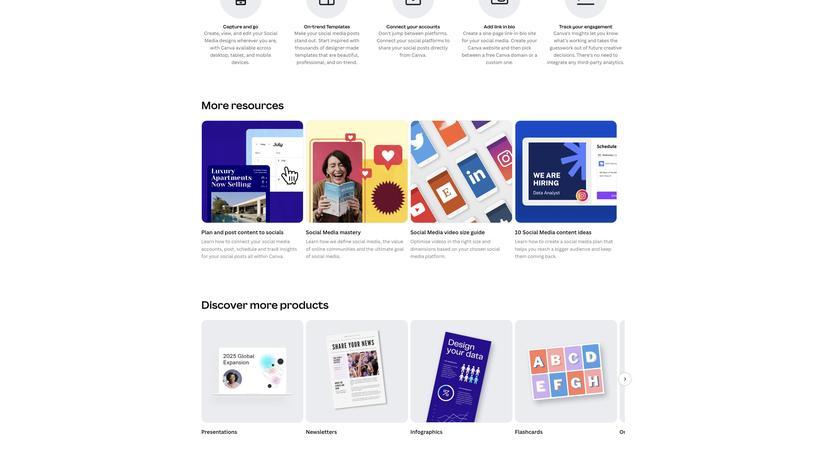 Task type: locate. For each thing, give the bounding box(es) containing it.
1 vertical spatial with
[[210, 44, 220, 51]]

1 horizontal spatial canva.
[[412, 52, 427, 58]]

with up desktop,
[[210, 44, 220, 51]]

then
[[511, 44, 521, 51]]

2 horizontal spatial you
[[597, 30, 606, 36]]

media down dimensions
[[411, 253, 424, 259]]

bio up link-
[[508, 23, 515, 30]]

0 horizontal spatial canva
[[221, 44, 235, 51]]

2 horizontal spatial learn
[[515, 238, 528, 245]]

social right 10
[[523, 229, 538, 236]]

0 horizontal spatial you
[[259, 37, 267, 43]]

with
[[350, 37, 359, 43], [210, 44, 220, 51]]

content up connect on the bottom
[[238, 229, 258, 236]]

reach
[[538, 246, 550, 252]]

presentations@2x image
[[202, 321, 303, 422]]

that up keep
[[604, 238, 613, 245]]

your inside 'on-trend templates make your social media posts stand out. start inspired with thousands of designer-made templates that are beautiful, professional, and on-trend.'
[[307, 30, 317, 36]]

learn for social
[[306, 238, 319, 245]]

to inside learn how to connect your social media accounts, post, schedule and track insights for your social posts all within canva.
[[226, 238, 230, 245]]

in for based
[[448, 238, 452, 245]]

bigger
[[555, 246, 569, 252]]

media inside learn how to create a social media plan that helps you reach a bigger audience and keep them coming back.
[[578, 238, 592, 245]]

in up based
[[448, 238, 452, 245]]

to up post,
[[226, 238, 230, 245]]

size up the right
[[460, 229, 470, 236]]

1 horizontal spatial media.
[[495, 37, 510, 43]]

in right link
[[503, 23, 507, 30]]

with inside capture and go create, view, and edit your social media designs wherever you are, with canva available across desktop, tablet, and mobile devices.
[[210, 44, 220, 51]]

0 vertical spatial bio
[[508, 23, 515, 30]]

0 horizontal spatial that
[[319, 52, 328, 58]]

canva. inside connect your accounts don't jump between platforms. connect your social platforms to share your social posts directly from canva.
[[412, 52, 427, 58]]

to left socials
[[259, 229, 265, 236]]

2 vertical spatial you
[[528, 246, 537, 252]]

how inside learn how to create a social media plan that helps you reach a bigger audience and keep them coming back.
[[529, 238, 538, 245]]

size
[[460, 229, 470, 236], [473, 238, 481, 245]]

the up creative
[[610, 37, 618, 43]]

0 vertical spatial create
[[463, 30, 478, 36]]

bio left site
[[520, 30, 527, 36]]

plan and post@2x image
[[202, 121, 303, 223]]

and down let
[[588, 37, 596, 43]]

the up on at the bottom right
[[453, 238, 460, 245]]

1 vertical spatial canva.
[[269, 253, 284, 259]]

plan
[[593, 238, 603, 245]]

post
[[225, 229, 237, 236]]

to up analytics.
[[613, 52, 618, 58]]

ultimate
[[375, 246, 393, 252]]

1 how from the left
[[215, 238, 225, 245]]

1 horizontal spatial canva
[[468, 44, 482, 51]]

1 vertical spatial you
[[259, 37, 267, 43]]

1 horizontal spatial how
[[320, 238, 329, 245]]

templates
[[295, 52, 318, 58]]

0 vertical spatial canva.
[[412, 52, 427, 58]]

canva inside capture and go create, view, and edit your social media designs wherever you are, with canva available across desktop, tablet, and mobile devices.
[[221, 44, 235, 51]]

with inside 'on-trend templates make your social media posts stand out. start inspired with thousands of designer-made templates that are beautiful, professional, and on-trend.'
[[350, 37, 359, 43]]

0 horizontal spatial in
[[448, 238, 452, 245]]

a down create
[[552, 246, 554, 252]]

with up made
[[350, 37, 359, 43]]

1 horizontal spatial size
[[473, 238, 481, 245]]

canva. right from
[[412, 52, 427, 58]]

in
[[503, 23, 507, 30], [448, 238, 452, 245]]

how left we
[[320, 238, 329, 245]]

posts up made
[[347, 30, 360, 36]]

media up videos
[[427, 229, 443, 236]]

between left free
[[462, 52, 481, 58]]

1 vertical spatial in
[[448, 238, 452, 245]]

social up are,
[[264, 30, 277, 36]]

canva left website
[[468, 44, 482, 51]]

edit
[[243, 30, 252, 36]]

learn up online
[[306, 238, 319, 245]]

for inside add link in bio create a one-page link-in-bio site for your social media. create your canva website and then pick between a free canva domain or a custom one.
[[462, 37, 469, 43]]

social media mastery@2x image
[[306, 121, 408, 223]]

learn inside learn how to connect your social media accounts, post, schedule and track insights for your social posts all within canva.
[[201, 238, 214, 245]]

0 vertical spatial size
[[460, 229, 470, 236]]

create,
[[204, 30, 220, 36]]

you inside track your engagement canva's insights let you know what's working and takes the guesswork out of future creative decisions. there's no need to integrate any third-party analytics.
[[597, 30, 606, 36]]

0 horizontal spatial posts
[[234, 253, 247, 259]]

directly
[[431, 44, 448, 51]]

media up the insights
[[276, 238, 290, 245]]

engagement
[[584, 23, 613, 30]]

wherever
[[237, 37, 258, 43]]

posts inside connect your accounts don't jump between platforms. connect your social platforms to share your social posts directly from canva.
[[417, 44, 430, 51]]

how
[[215, 238, 225, 245], [320, 238, 329, 245], [529, 238, 538, 245]]

are
[[329, 52, 336, 58]]

media for a
[[578, 238, 592, 245]]

integrate
[[547, 59, 567, 65]]

0 horizontal spatial create
[[463, 30, 478, 36]]

learn inside learn how to create a social media plan that helps you reach a bigger audience and keep them coming back.
[[515, 238, 528, 245]]

and inside optimise videos in the right size and dimensions based on your chosen social media platform.
[[482, 238, 491, 245]]

1 vertical spatial between
[[462, 52, 481, 58]]

you up coming
[[528, 246, 537, 252]]

0 vertical spatial in
[[503, 23, 507, 30]]

1 learn from the left
[[201, 238, 214, 245]]

posts
[[347, 30, 360, 36], [417, 44, 430, 51], [234, 253, 247, 259]]

canva.
[[412, 52, 427, 58], [269, 253, 284, 259]]

platforms
[[422, 37, 444, 43]]

and down mastery
[[357, 246, 365, 252]]

the inside track your engagement canva's insights let you know what's working and takes the guesswork out of future creative decisions. there's no need to integrate any third-party analytics.
[[610, 37, 618, 43]]

accounts
[[419, 23, 440, 30]]

audience
[[570, 246, 591, 252]]

1 horizontal spatial you
[[528, 246, 537, 252]]

in inside add link in bio create a one-page link-in-bio site for your social media. create your canva website and then pick between a free canva domain or a custom one.
[[503, 23, 507, 30]]

that
[[319, 52, 328, 58], [604, 238, 613, 245]]

online whiteboard link
[[620, 320, 722, 438]]

your inside capture and go create, view, and edit your social media designs wherever you are, with canva available across desktop, tablet, and mobile devices.
[[253, 30, 263, 36]]

0 vertical spatial with
[[350, 37, 359, 43]]

know
[[607, 30, 618, 36]]

content for media
[[557, 229, 577, 236]]

1 vertical spatial media.
[[326, 253, 341, 259]]

0 horizontal spatial how
[[215, 238, 225, 245]]

1 horizontal spatial learn
[[306, 238, 319, 245]]

media inside optimise videos in the right size and dimensions based on your chosen social media platform.
[[411, 253, 424, 259]]

social media content ideas@2x image
[[516, 121, 617, 223]]

1 horizontal spatial that
[[604, 238, 613, 245]]

in inside optimise videos in the right size and dimensions based on your chosen social media platform.
[[448, 238, 452, 245]]

social
[[318, 30, 331, 36], [408, 37, 421, 43], [481, 37, 494, 43], [403, 44, 416, 51], [262, 238, 275, 245], [353, 238, 366, 245], [564, 238, 577, 245], [487, 246, 500, 252], [220, 253, 233, 259], [312, 253, 325, 259]]

1 horizontal spatial content
[[557, 229, 577, 236]]

presentations link
[[201, 320, 303, 438]]

3 how from the left
[[529, 238, 538, 245]]

stand
[[295, 37, 307, 43]]

0 vertical spatial connect
[[386, 23, 406, 30]]

track
[[268, 246, 279, 252]]

track your engagement canva's insights let you know what's working and takes the guesswork out of future creative decisions. there's no need to integrate any third-party analytics.
[[547, 23, 625, 65]]

0 vertical spatial posts
[[347, 30, 360, 36]]

between inside add link in bio create a one-page link-in-bio site for your social media. create your canva website and then pick between a free canva domain or a custom one.
[[462, 52, 481, 58]]

creative
[[604, 44, 622, 51]]

and up within
[[258, 246, 266, 252]]

how inside learn how we define social media, the value of online communities and the ultimate goal of social media.
[[320, 238, 329, 245]]

1 horizontal spatial posts
[[347, 30, 360, 36]]

3 learn from the left
[[515, 238, 528, 245]]

a left 'one-'
[[479, 30, 482, 36]]

post,
[[224, 246, 236, 252]]

learn up accounts,
[[201, 238, 214, 245]]

coming
[[528, 253, 544, 259]]

we
[[330, 238, 336, 245]]

canva
[[221, 44, 235, 51], [468, 44, 482, 51], [496, 52, 510, 58]]

media inside learn how to connect your social media accounts, post, schedule and track insights for your social posts all within canva.
[[276, 238, 290, 245]]

create down in- on the right
[[511, 37, 526, 43]]

0 vertical spatial media.
[[495, 37, 510, 43]]

2 learn from the left
[[306, 238, 319, 245]]

and up chosen
[[482, 238, 491, 245]]

capture
[[223, 23, 242, 30]]

2 horizontal spatial posts
[[417, 44, 430, 51]]

connect down the don't
[[377, 37, 396, 43]]

media down create,
[[204, 37, 218, 43]]

0 vertical spatial that
[[319, 52, 328, 58]]

learn up helps in the bottom of the page
[[515, 238, 528, 245]]

and left then
[[501, 44, 510, 51]]

value
[[391, 238, 403, 245]]

canva. down track
[[269, 253, 284, 259]]

1 content from the left
[[238, 229, 258, 236]]

you up across
[[259, 37, 267, 43]]

between right jump
[[404, 30, 424, 36]]

jump
[[392, 30, 403, 36]]

capture and go create, view, and edit your social media designs wherever you are, with canva available across desktop, tablet, and mobile devices.
[[204, 23, 277, 65]]

and right 'plan'
[[214, 229, 224, 236]]

you inside learn how to create a social media plan that helps you reach a bigger audience and keep them coming back.
[[528, 246, 537, 252]]

posts inside 'on-trend templates make your social media posts stand out. start inspired with thousands of designer-made templates that are beautiful, professional, and on-trend.'
[[347, 30, 360, 36]]

1 horizontal spatial for
[[462, 37, 469, 43]]

1 horizontal spatial in
[[503, 23, 507, 30]]

designs
[[219, 37, 236, 43]]

1 vertical spatial posts
[[417, 44, 430, 51]]

1 horizontal spatial between
[[462, 52, 481, 58]]

media. down communities
[[326, 253, 341, 259]]

10 social media content ideas
[[515, 229, 592, 236]]

and down are
[[327, 59, 335, 65]]

2 horizontal spatial canva
[[496, 52, 510, 58]]

media inside 'on-trend templates make your social media posts stand out. start inspired with thousands of designer-made templates that are beautiful, professional, and on-trend.'
[[332, 30, 346, 36]]

out
[[574, 44, 582, 51]]

media inside capture and go create, view, and edit your social media designs wherever you are, with canva available across desktop, tablet, and mobile devices.
[[204, 37, 218, 43]]

create left 'one-'
[[463, 30, 478, 36]]

and inside add link in bio create a one-page link-in-bio site for your social media. create your canva website and then pick between a free canva domain or a custom one.
[[501, 44, 510, 51]]

presentations
[[201, 428, 237, 436]]

learn how to connect your social media accounts, post, schedule and track insights for your social posts all within canva.
[[201, 238, 297, 259]]

0 horizontal spatial with
[[210, 44, 220, 51]]

1 vertical spatial for
[[201, 253, 208, 259]]

connect
[[386, 23, 406, 30], [377, 37, 396, 43]]

how inside learn how to connect your social media accounts, post, schedule and track insights for your social posts all within canva.
[[215, 238, 225, 245]]

and down plan
[[592, 246, 600, 252]]

0 horizontal spatial learn
[[201, 238, 214, 245]]

what's
[[554, 37, 568, 43]]

learn how we define social media, the value of online communities and the ultimate goal of social media.
[[306, 238, 404, 259]]

third-
[[578, 59, 590, 65]]

the up ultimate
[[383, 238, 390, 245]]

0 horizontal spatial between
[[404, 30, 424, 36]]

2 how from the left
[[320, 238, 329, 245]]

0 vertical spatial between
[[404, 30, 424, 36]]

them
[[515, 253, 527, 259]]

infographics@2x image
[[411, 321, 512, 422]]

between
[[404, 30, 424, 36], [462, 52, 481, 58]]

learn inside learn how we define social media, the value of online communities and the ultimate goal of social media.
[[306, 238, 319, 245]]

share
[[379, 44, 391, 51]]

media. down page
[[495, 37, 510, 43]]

1 vertical spatial that
[[604, 238, 613, 245]]

1 horizontal spatial bio
[[520, 30, 527, 36]]

media for insights
[[276, 238, 290, 245]]

1 vertical spatial size
[[473, 238, 481, 245]]

social up "optimise"
[[411, 229, 426, 236]]

the
[[610, 37, 618, 43], [383, 238, 390, 245], [453, 238, 460, 245], [366, 246, 374, 252]]

made
[[346, 44, 359, 51]]

0 horizontal spatial media.
[[326, 253, 341, 259]]

view,
[[221, 30, 232, 36]]

social inside capture and go create, view, and edit your social media designs wherever you are, with canva available across desktop, tablet, and mobile devices.
[[264, 30, 277, 36]]

social media video sizeguide@2x image
[[411, 121, 512, 223]]

connect up jump
[[386, 23, 406, 30]]

mobile
[[256, 52, 271, 58]]

media up create
[[540, 229, 555, 236]]

0 horizontal spatial content
[[238, 229, 258, 236]]

posts down schedule
[[234, 253, 247, 259]]

domain
[[511, 52, 528, 58]]

canva down designs
[[221, 44, 235, 51]]

0 horizontal spatial for
[[201, 253, 208, 259]]

trend.
[[344, 59, 357, 65]]

and inside track your engagement canva's insights let you know what's working and takes the guesswork out of future creative decisions. there's no need to integrate any third-party analytics.
[[588, 37, 596, 43]]

canva up one.
[[496, 52, 510, 58]]

to
[[445, 37, 450, 43], [613, 52, 618, 58], [259, 229, 265, 236], [226, 238, 230, 245], [539, 238, 544, 245]]

working
[[570, 37, 587, 43]]

to inside learn how to create a social media plan that helps you reach a bigger audience and keep them coming back.
[[539, 238, 544, 245]]

0 horizontal spatial size
[[460, 229, 470, 236]]

2 content from the left
[[557, 229, 577, 236]]

content up learn how to create a social media plan that helps you reach a bigger audience and keep them coming back.
[[557, 229, 577, 236]]

decisions.
[[554, 52, 576, 58]]

bio
[[508, 23, 515, 30], [520, 30, 527, 36]]

and down "available"
[[246, 52, 255, 58]]

plan
[[201, 229, 213, 236]]

how up reach at the right of the page
[[529, 238, 538, 245]]

your
[[407, 23, 418, 30], [573, 23, 583, 30], [253, 30, 263, 36], [307, 30, 317, 36], [397, 37, 407, 43], [470, 37, 480, 43], [527, 37, 537, 43], [392, 44, 402, 51], [251, 238, 261, 245], [459, 246, 469, 252], [209, 253, 219, 259]]

in-
[[514, 30, 520, 36]]

1 vertical spatial connect
[[377, 37, 396, 43]]

media.
[[495, 37, 510, 43], [326, 253, 341, 259]]

2 vertical spatial posts
[[234, 253, 247, 259]]

products
[[280, 298, 329, 312]]

0 horizontal spatial canva.
[[269, 253, 284, 259]]

1 horizontal spatial create
[[511, 37, 526, 43]]

to up directly
[[445, 37, 450, 43]]

flashcards@2x image
[[516, 321, 617, 422]]

social
[[264, 30, 277, 36], [306, 229, 322, 236], [411, 229, 426, 236], [523, 229, 538, 236]]

need
[[601, 52, 612, 58]]

in for link-
[[503, 23, 507, 30]]

link
[[494, 23, 502, 30]]

media up audience
[[578, 238, 592, 245]]

0 vertical spatial you
[[597, 30, 606, 36]]

that inside learn how to create a social media plan that helps you reach a bigger audience and keep them coming back.
[[604, 238, 613, 245]]

tablet,
[[230, 52, 245, 58]]

media
[[204, 37, 218, 43], [323, 229, 339, 236], [427, 229, 443, 236], [540, 229, 555, 236]]

2 horizontal spatial how
[[529, 238, 538, 245]]

social inside add link in bio create a one-page link-in-bio site for your social media. create your canva website and then pick between a free canva domain or a custom one.
[[481, 37, 494, 43]]

that left are
[[319, 52, 328, 58]]

party
[[590, 59, 602, 65]]

1 horizontal spatial with
[[350, 37, 359, 43]]

1 vertical spatial create
[[511, 37, 526, 43]]

optimise
[[411, 238, 431, 245]]

posts inside learn how to connect your social media accounts, post, schedule and track insights for your social posts all within canva.
[[234, 253, 247, 259]]

to up reach at the right of the page
[[539, 238, 544, 245]]

how up accounts,
[[215, 238, 225, 245]]

social inside learn how to create a social media plan that helps you reach a bigger audience and keep them coming back.
[[564, 238, 577, 245]]

you
[[597, 30, 606, 36], [259, 37, 267, 43], [528, 246, 537, 252]]

you down engagement
[[597, 30, 606, 36]]

canva. inside learn how to connect your social media accounts, post, schedule and track insights for your social posts all within canva.
[[269, 253, 284, 259]]

you inside capture and go create, view, and edit your social media designs wherever you are, with canva available across desktop, tablet, and mobile devices.
[[259, 37, 267, 43]]

within
[[254, 253, 268, 259]]

online
[[620, 428, 637, 436]]

define
[[338, 238, 352, 245]]

size up chosen
[[473, 238, 481, 245]]

posts down platforms
[[417, 44, 430, 51]]

and inside learn how to create a social media plan that helps you reach a bigger audience and keep them coming back.
[[592, 246, 600, 252]]

start
[[318, 37, 329, 43]]

0 vertical spatial for
[[462, 37, 469, 43]]

media down templates
[[332, 30, 346, 36]]

custom
[[486, 59, 503, 65]]

media. inside add link in bio create a one-page link-in-bio site for your social media. create your canva website and then pick between a free canva domain or a custom one.
[[495, 37, 510, 43]]



Task type: describe. For each thing, give the bounding box(es) containing it.
newsletter@2x image
[[306, 321, 408, 422]]

your inside optimise videos in the right size and dimensions based on your chosen social media platform.
[[459, 246, 469, 252]]

don't
[[379, 30, 391, 36]]

and inside 'on-trend templates make your social media posts stand out. start inspired with thousands of designer-made templates that are beautiful, professional, and on-trend.'
[[327, 59, 335, 65]]

optimise videos in the right size and dimensions based on your chosen social media platform.
[[411, 238, 500, 259]]

schedule
[[237, 246, 257, 252]]

goal
[[395, 246, 404, 252]]

available
[[236, 44, 256, 51]]

more
[[201, 98, 229, 112]]

any
[[569, 59, 577, 65]]

ideas
[[578, 229, 592, 236]]

out.
[[308, 37, 317, 43]]

trend
[[312, 23, 325, 30]]

and down capture
[[233, 30, 242, 36]]

your inside track your engagement canva's insights let you know what's working and takes the guesswork out of future creative decisions. there's no need to integrate any third-party analytics.
[[573, 23, 583, 30]]

add
[[484, 23, 493, 30]]

discover
[[201, 298, 248, 312]]

designer-
[[325, 44, 346, 51]]

learn for 10
[[515, 238, 528, 245]]

of inside 'on-trend templates make your social media posts stand out. start inspired with thousands of designer-made templates that are beautiful, professional, and on-trend.'
[[320, 44, 324, 51]]

on
[[452, 246, 458, 252]]

and inside learn how to connect your social media accounts, post, schedule and track insights for your social posts all within canva.
[[258, 246, 266, 252]]

create
[[545, 238, 559, 245]]

make
[[294, 30, 306, 36]]

how for and
[[215, 238, 225, 245]]

all
[[248, 253, 253, 259]]

flashcards link
[[515, 320, 617, 438]]

for inside learn how to connect your social media accounts, post, schedule and track insights for your social posts all within canva.
[[201, 253, 208, 259]]

social up online
[[306, 229, 322, 236]]

the down media,
[[366, 246, 374, 252]]

more
[[250, 298, 278, 312]]

future
[[589, 44, 603, 51]]

0 horizontal spatial bio
[[508, 23, 515, 30]]

based
[[437, 246, 451, 252]]

keep
[[601, 246, 612, 252]]

1 vertical spatial bio
[[520, 30, 527, 36]]

that inside 'on-trend templates make your social media posts stand out. start inspired with thousands of designer-made templates that are beautiful, professional, and on-trend.'
[[319, 52, 328, 58]]

thousands
[[295, 44, 319, 51]]

media up we
[[323, 229, 339, 236]]

more resources
[[201, 98, 284, 112]]

guide
[[471, 229, 485, 236]]

accounts,
[[201, 246, 223, 252]]

discover more products
[[201, 298, 329, 312]]

are,
[[269, 37, 277, 43]]

connect
[[231, 238, 250, 245]]

go
[[253, 23, 258, 30]]

a up 'bigger'
[[561, 238, 563, 245]]

content for post
[[238, 229, 258, 236]]

how for social
[[529, 238, 538, 245]]

10
[[515, 229, 522, 236]]

professional,
[[297, 59, 326, 65]]

online
[[312, 246, 326, 252]]

devices.
[[232, 59, 250, 65]]

free
[[486, 52, 495, 58]]

online whiteboard@2x image
[[620, 321, 721, 422]]

whiteboard
[[638, 428, 668, 436]]

a right or
[[535, 52, 537, 58]]

templates
[[326, 23, 350, 30]]

of inside track your engagement canva's insights let you know what's working and takes the guesswork out of future creative decisions. there's no need to integrate any third-party analytics.
[[583, 44, 588, 51]]

inspired
[[331, 37, 349, 43]]

mastery
[[340, 229, 361, 236]]

and inside learn how we define social media, the value of online communities and the ultimate goal of social media.
[[357, 246, 365, 252]]

across
[[257, 44, 271, 51]]

to inside track your engagement canva's insights let you know what's working and takes the guesswork out of future creative decisions. there's no need to integrate any third-party analytics.
[[613, 52, 618, 58]]

between inside connect your accounts don't jump between platforms. connect your social platforms to share your social posts directly from canva.
[[404, 30, 424, 36]]

takes
[[598, 37, 609, 43]]

social inside 'on-trend templates make your social media posts stand out. start inspired with thousands of designer-made templates that are beautiful, professional, and on-trend.'
[[318, 30, 331, 36]]

helps
[[515, 246, 527, 252]]

site
[[528, 30, 536, 36]]

let
[[590, 30, 596, 36]]

one-
[[483, 30, 493, 36]]

pick
[[522, 44, 531, 51]]

chosen
[[470, 246, 486, 252]]

on-trend templates make your social media posts stand out. start inspired with thousands of designer-made templates that are beautiful, professional, and on-trend.
[[294, 23, 360, 65]]

from
[[400, 52, 411, 58]]

on-
[[336, 59, 344, 65]]

there's
[[577, 52, 593, 58]]

video
[[444, 229, 459, 236]]

media,
[[367, 238, 382, 245]]

social inside optimise videos in the right size and dimensions based on your chosen social media platform.
[[487, 246, 500, 252]]

plan and post content to socials
[[201, 229, 284, 236]]

a left free
[[482, 52, 485, 58]]

page
[[493, 30, 504, 36]]

online whiteboard
[[620, 428, 668, 436]]

platforms.
[[425, 30, 448, 36]]

learn how to create a social media plan that helps you reach a bigger audience and keep them coming back.
[[515, 238, 613, 259]]

canva's
[[554, 30, 571, 36]]

media. inside learn how we define social media, the value of online communities and the ultimate goal of social media.
[[326, 253, 341, 259]]

social media video size guide
[[411, 229, 485, 236]]

socials
[[266, 229, 284, 236]]

or
[[529, 52, 534, 58]]

size inside optimise videos in the right size and dimensions based on your chosen social media platform.
[[473, 238, 481, 245]]

and up the edit
[[243, 23, 252, 30]]

right
[[461, 238, 472, 245]]

the inside optimise videos in the right size and dimensions based on your chosen social media platform.
[[453, 238, 460, 245]]

insights
[[572, 30, 589, 36]]

infographics link
[[411, 320, 513, 438]]

learn for plan
[[201, 238, 214, 245]]

track
[[559, 23, 572, 30]]

website
[[483, 44, 500, 51]]

insights
[[280, 246, 297, 252]]

media for with
[[332, 30, 346, 36]]

to inside connect your accounts don't jump between platforms. connect your social platforms to share your social posts directly from canva.
[[445, 37, 450, 43]]

resources
[[231, 98, 284, 112]]

communities
[[327, 246, 356, 252]]

back.
[[545, 253, 557, 259]]

how for media
[[320, 238, 329, 245]]



Task type: vqa. For each thing, say whether or not it's contained in the screenshot.


